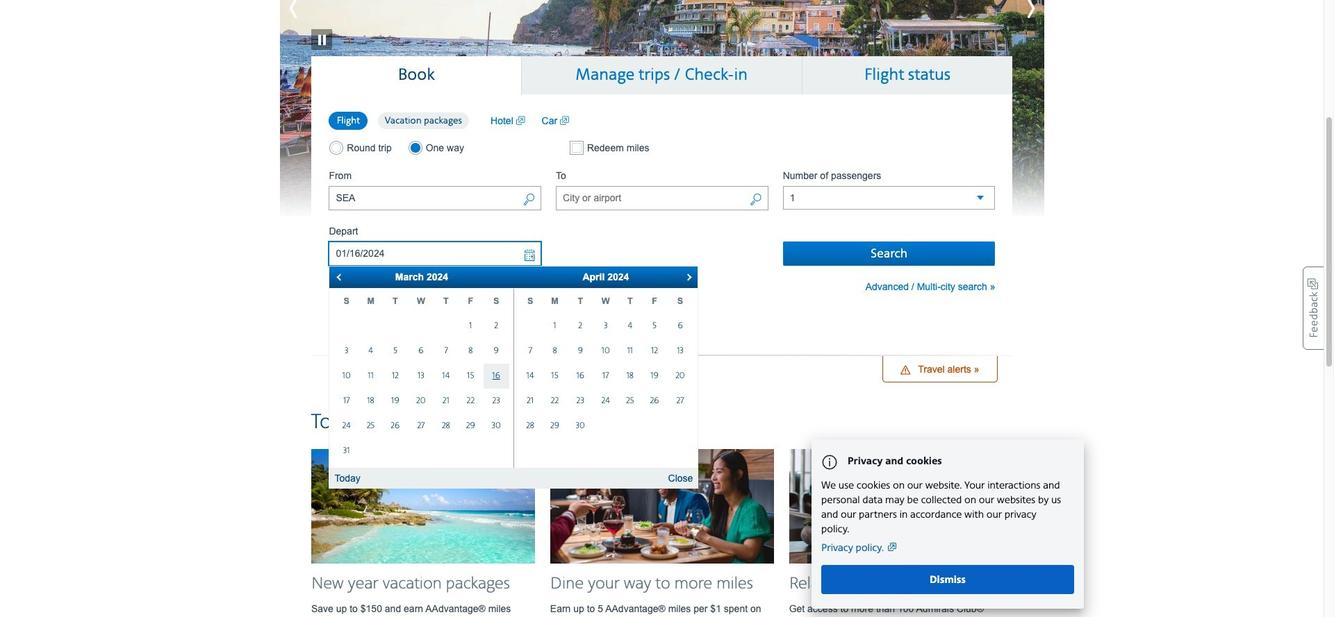 Task type: locate. For each thing, give the bounding box(es) containing it.
option group
[[329, 111, 477, 130], [329, 141, 541, 155]]

tab list
[[311, 56, 1013, 95]]

city or airport text field for search image
[[329, 186, 541, 211]]

1 vertical spatial option group
[[329, 141, 541, 155]]

previous slide image
[[280, 0, 342, 26]]

aadvantage program updates for 2024. opens another site in a new window that may not meet accessibility guidelines. image
[[280, 0, 1044, 216]]

1 city or airport text field from the left
[[329, 186, 541, 211]]

None submit
[[783, 242, 995, 266]]

search image
[[750, 193, 762, 208]]

newpage image
[[516, 114, 525, 128]]

0 vertical spatial option group
[[329, 111, 477, 130]]

1 horizontal spatial city or airport text field
[[556, 186, 768, 211]]

2 option group from the top
[[329, 141, 541, 155]]

1 tab from the left
[[311, 56, 522, 95]]

0 horizontal spatial city or airport text field
[[329, 186, 541, 211]]

2 city or airport text field from the left
[[556, 186, 768, 211]]

1 option group from the top
[[329, 111, 477, 130]]

city or airport text field for search icon
[[556, 186, 768, 211]]

2 tab from the left
[[522, 56, 802, 94]]

mm/dd/yyyy text field
[[329, 242, 541, 266]]

tab
[[311, 56, 522, 95], [522, 56, 802, 94], [802, 56, 1013, 94]]

City or airport text field
[[329, 186, 541, 211], [556, 186, 768, 211]]



Task type: describe. For each thing, give the bounding box(es) containing it.
3 tab from the left
[[802, 56, 1013, 94]]

book new destinations to europe. opens another site in a new window that may not meet accessibility guidelines. image
[[280, 0, 1044, 216]]

search image
[[523, 193, 535, 208]]

pause slideshow image
[[311, 8, 332, 50]]

newpage image
[[560, 114, 569, 128]]

leave feedback, opens external site in new window image
[[1303, 267, 1324, 350]]

next slide image
[[981, 0, 1044, 26]]



Task type: vqa. For each thing, say whether or not it's contained in the screenshot.
Submit
yes



